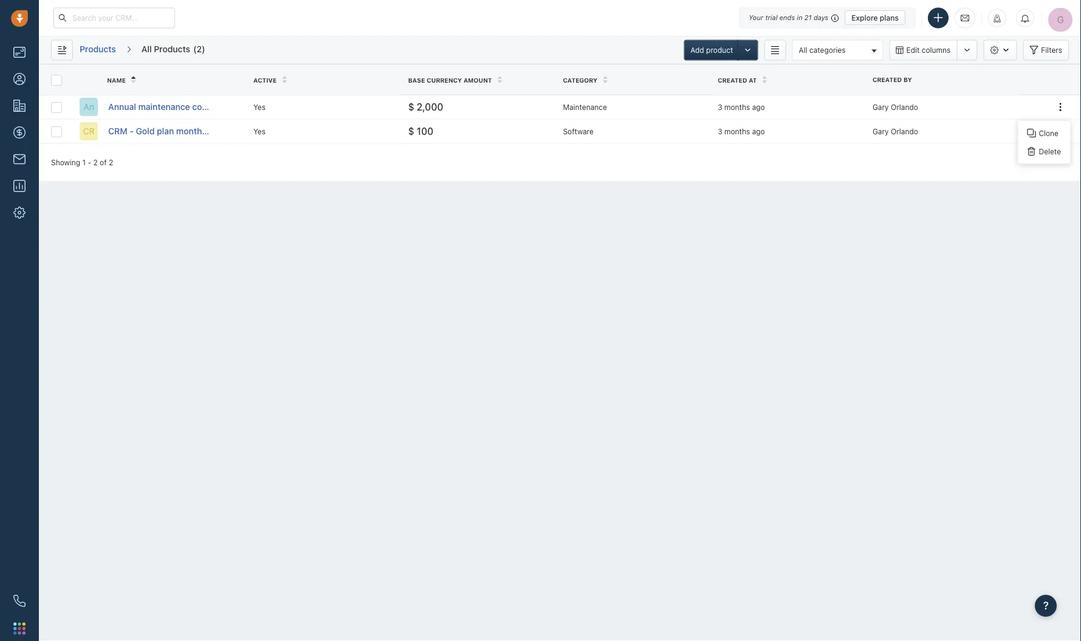 Task type: describe. For each thing, give the bounding box(es) containing it.
gary for 100
[[873, 127, 890, 136]]

created at
[[718, 76, 758, 83]]

freshworks switcher image
[[13, 623, 26, 635]]

active
[[254, 76, 277, 83]]

ago for 2,000
[[753, 103, 766, 111]]

yes for $ 100
[[254, 127, 266, 136]]

created by
[[873, 76, 913, 83]]

created for created at
[[718, 76, 748, 83]]

currency
[[427, 76, 462, 83]]

1 horizontal spatial 2
[[109, 158, 113, 167]]

plans
[[881, 13, 900, 22]]

at
[[749, 76, 758, 83]]

$ 100
[[409, 125, 434, 137]]

edit columns
[[907, 46, 951, 54]]

monthly
[[176, 126, 209, 136]]

your trial ends in 21 days
[[749, 14, 829, 22]]

product
[[707, 46, 734, 54]]

1 horizontal spatial -
[[130, 126, 134, 136]]

3 months ago for $ 2,000
[[718, 103, 766, 111]]

$ for $ 2,000
[[409, 101, 415, 113]]

3 for 2,000
[[718, 103, 723, 111]]

base currency amount
[[409, 76, 492, 83]]

products link
[[79, 40, 117, 61]]

explore plans
[[852, 13, 900, 22]]

phone image
[[13, 595, 26, 608]]

annual maintenance contract (sample) link
[[108, 101, 264, 113]]

1 products from the left
[[80, 44, 116, 54]]

ends
[[780, 14, 796, 22]]

all products ( 2 )
[[142, 44, 205, 54]]

explore
[[852, 13, 879, 22]]

annual maintenance contract (sample)
[[108, 102, 264, 112]]

$ for $ 100
[[409, 125, 415, 137]]

orlando for $ 2,000
[[892, 103, 919, 111]]

0 horizontal spatial -
[[88, 158, 91, 167]]

cr
[[83, 126, 95, 136]]

categories
[[810, 46, 846, 54]]

crm
[[108, 126, 127, 136]]

0 vertical spatial (sample)
[[229, 102, 264, 112]]

add product
[[691, 46, 734, 54]]

annual
[[108, 102, 136, 112]]

add product button
[[684, 40, 740, 61]]

category
[[563, 76, 598, 83]]

contract
[[192, 102, 226, 112]]

delete
[[1040, 147, 1062, 156]]

name
[[107, 76, 126, 83]]

21
[[805, 14, 812, 22]]

100
[[417, 125, 434, 137]]

orlando for $ 100
[[892, 127, 919, 136]]

2,000
[[417, 101, 444, 113]]

trial
[[766, 14, 778, 22]]

your
[[749, 14, 764, 22]]



Task type: locate. For each thing, give the bounding box(es) containing it.
explore plans link
[[846, 10, 906, 25]]

0 vertical spatial gary
[[873, 103, 890, 111]]

showing
[[51, 158, 80, 167]]

0 horizontal spatial products
[[80, 44, 116, 54]]

1 orlando from the top
[[892, 103, 919, 111]]

ago
[[753, 103, 766, 111], [753, 127, 766, 136]]

(sample) down active on the left of page
[[229, 102, 264, 112]]

2 horizontal spatial 2
[[197, 44, 202, 54]]

3 for 100
[[718, 127, 723, 136]]

1 vertical spatial yes
[[254, 127, 266, 136]]

edit
[[907, 46, 920, 54]]

$
[[409, 101, 415, 113], [409, 125, 415, 137]]

0 vertical spatial 3
[[718, 103, 723, 111]]

2 ago from the top
[[753, 127, 766, 136]]

0 vertical spatial yes
[[254, 103, 266, 111]]

0 vertical spatial months
[[725, 103, 751, 111]]

2 3 months ago from the top
[[718, 127, 766, 136]]

$ left 100
[[409, 125, 415, 137]]

1
[[82, 158, 86, 167]]

gary orlando for 100
[[873, 127, 919, 136]]

add
[[691, 46, 705, 54]]

-
[[130, 126, 134, 136], [88, 158, 91, 167]]

1 vertical spatial 3 months ago
[[718, 127, 766, 136]]

2 right of
[[109, 158, 113, 167]]

(
[[193, 44, 197, 54]]

maintenance
[[138, 102, 190, 112]]

software
[[563, 127, 594, 136]]

1 vertical spatial ago
[[753, 127, 766, 136]]

$ 2,000
[[409, 101, 444, 113]]

filters button
[[1024, 40, 1070, 61]]

yes for $ 2,000
[[254, 103, 266, 111]]

1 yes from the top
[[254, 103, 266, 111]]

gary
[[873, 103, 890, 111], [873, 127, 890, 136]]

all for all categories
[[799, 46, 808, 54]]

all categories
[[799, 46, 846, 54]]

all
[[142, 44, 152, 54], [799, 46, 808, 54]]

)
[[202, 44, 205, 54]]

3 months ago
[[718, 103, 766, 111], [718, 127, 766, 136]]

1 vertical spatial gary
[[873, 127, 890, 136]]

email image
[[962, 13, 970, 23]]

by
[[904, 76, 913, 83]]

maintenance
[[563, 103, 607, 111]]

1 vertical spatial -
[[88, 158, 91, 167]]

(sample)
[[229, 102, 264, 112], [211, 126, 247, 136]]

0 vertical spatial -
[[130, 126, 134, 136]]

1 vertical spatial gary orlando
[[873, 127, 919, 136]]

gary orlando for 2,000
[[873, 103, 919, 111]]

0 vertical spatial $
[[409, 101, 415, 113]]

an
[[83, 102, 94, 112]]

1 gary orlando from the top
[[873, 103, 919, 111]]

all for all products ( 2 )
[[142, 44, 152, 54]]

edit columns button
[[890, 40, 957, 61]]

months for 2,000
[[725, 103, 751, 111]]

2 3 from the top
[[718, 127, 723, 136]]

- right 1
[[88, 158, 91, 167]]

gold
[[136, 126, 155, 136]]

2 products from the left
[[154, 44, 190, 54]]

2 left of
[[93, 158, 98, 167]]

phone element
[[7, 589, 32, 614]]

2 yes from the top
[[254, 127, 266, 136]]

clone
[[1040, 129, 1059, 137]]

1 horizontal spatial all
[[799, 46, 808, 54]]

1 vertical spatial (sample)
[[211, 126, 247, 136]]

2 for of
[[93, 158, 98, 167]]

0 vertical spatial orlando
[[892, 103, 919, 111]]

orlando
[[892, 103, 919, 111], [892, 127, 919, 136]]

all inside button
[[799, 46, 808, 54]]

2 gary orlando from the top
[[873, 127, 919, 136]]

$ left 2,000
[[409, 101, 415, 113]]

(sample) down contract at the left top of page
[[211, 126, 247, 136]]

amount
[[464, 76, 492, 83]]

1 ago from the top
[[753, 103, 766, 111]]

- left "gold"
[[130, 126, 134, 136]]

2 months from the top
[[725, 127, 751, 136]]

1 $ from the top
[[409, 101, 415, 113]]

created left at
[[718, 76, 748, 83]]

1 gary from the top
[[873, 103, 890, 111]]

1 vertical spatial months
[[725, 127, 751, 136]]

0 horizontal spatial all
[[142, 44, 152, 54]]

2 up contract at the left top of page
[[197, 44, 202, 54]]

ago for 100
[[753, 127, 766, 136]]

3 months ago for $ 100
[[718, 127, 766, 136]]

Search your CRM... text field
[[54, 8, 175, 28]]

0 vertical spatial 3 months ago
[[718, 103, 766, 111]]

2 for )
[[197, 44, 202, 54]]

all left categories
[[799, 46, 808, 54]]

0 horizontal spatial created
[[718, 76, 748, 83]]

1 horizontal spatial created
[[873, 76, 903, 83]]

0 vertical spatial ago
[[753, 103, 766, 111]]

1 vertical spatial orlando
[[892, 127, 919, 136]]

1 3 from the top
[[718, 103, 723, 111]]

1 months from the top
[[725, 103, 751, 111]]

gary orlando
[[873, 103, 919, 111], [873, 127, 919, 136]]

1 vertical spatial 3
[[718, 127, 723, 136]]

showing 1 - 2 of 2
[[51, 158, 113, 167]]

2 orlando from the top
[[892, 127, 919, 136]]

columns
[[922, 46, 951, 54]]

created
[[873, 76, 903, 83], [718, 76, 748, 83]]

days
[[814, 14, 829, 22]]

yes
[[254, 103, 266, 111], [254, 127, 266, 136]]

crm - gold plan monthly (sample) link
[[108, 125, 247, 137]]

1 created from the left
[[873, 76, 903, 83]]

created left the by
[[873, 76, 903, 83]]

plan
[[157, 126, 174, 136]]

in
[[798, 14, 803, 22]]

months
[[725, 103, 751, 111], [725, 127, 751, 136]]

created for created by
[[873, 76, 903, 83]]

1 3 months ago from the top
[[718, 103, 766, 111]]

base
[[409, 76, 425, 83]]

all categories button
[[793, 40, 884, 61]]

all down search your crm... text field
[[142, 44, 152, 54]]

3
[[718, 103, 723, 111], [718, 127, 723, 136]]

0 horizontal spatial 2
[[93, 158, 98, 167]]

crm - gold plan monthly (sample)
[[108, 126, 247, 136]]

2 $ from the top
[[409, 125, 415, 137]]

products
[[80, 44, 116, 54], [154, 44, 190, 54]]

products down search your crm... text field
[[80, 44, 116, 54]]

products left the (
[[154, 44, 190, 54]]

0 vertical spatial gary orlando
[[873, 103, 919, 111]]

of
[[100, 158, 107, 167]]

2 gary from the top
[[873, 127, 890, 136]]

2 created from the left
[[718, 76, 748, 83]]

1 horizontal spatial products
[[154, 44, 190, 54]]

gary for 2,000
[[873, 103, 890, 111]]

months for 100
[[725, 127, 751, 136]]

1 vertical spatial $
[[409, 125, 415, 137]]

2
[[197, 44, 202, 54], [93, 158, 98, 167], [109, 158, 113, 167]]

filters
[[1042, 46, 1063, 54]]



Task type: vqa. For each thing, say whether or not it's contained in the screenshot.
Software's ×
no



